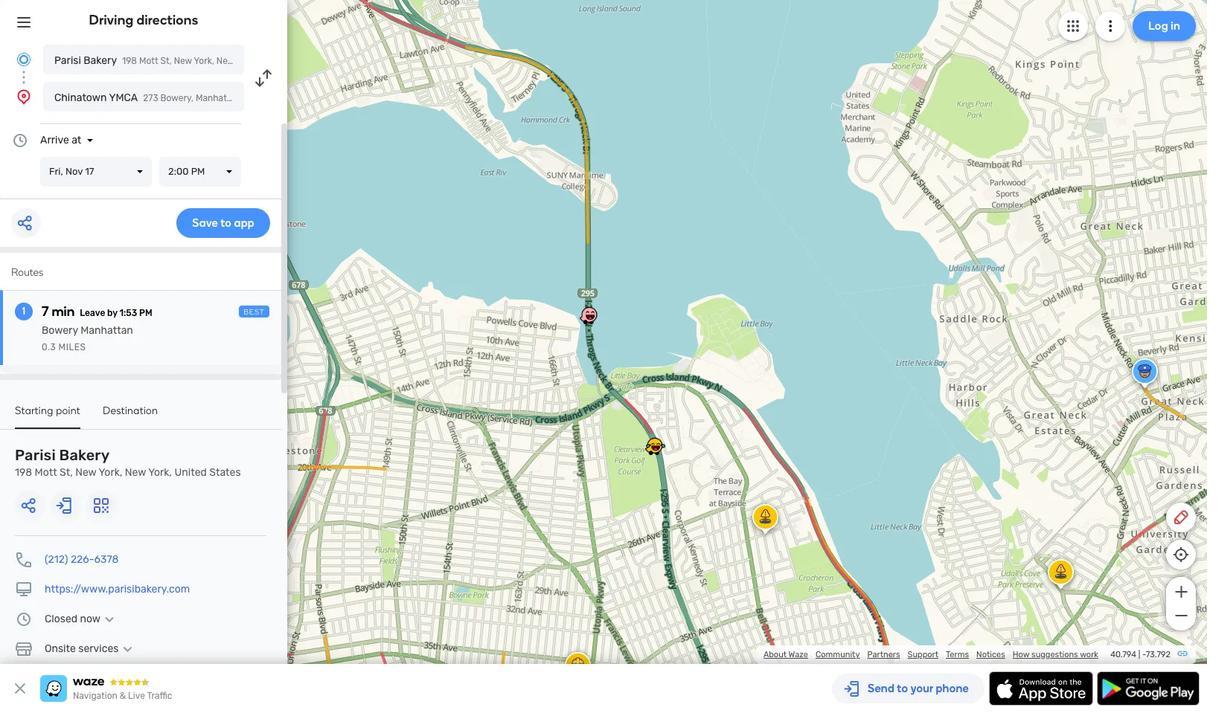 Task type: vqa. For each thing, say whether or not it's contained in the screenshot.
Post Office - Austin
no



Task type: locate. For each thing, give the bounding box(es) containing it.
support
[[908, 650, 938, 660]]

manhattan,
[[196, 93, 243, 103]]

bowery
[[42, 324, 78, 337]]

united
[[259, 56, 287, 66], [245, 93, 273, 103], [174, 467, 207, 479]]

clock image
[[15, 611, 33, 629]]

parisi inside parisi bakery 198 mott st, new york, new york, united states
[[15, 446, 56, 464]]

2:00 pm
[[168, 166, 205, 177]]

chinatown
[[54, 92, 107, 104]]

1 horizontal spatial st,
[[160, 56, 172, 66]]

how suggestions work link
[[1013, 650, 1098, 660]]

0 vertical spatial st,
[[160, 56, 172, 66]]

manhattan
[[80, 324, 133, 337]]

1:53
[[119, 308, 137, 318]]

6378
[[94, 554, 119, 566]]

driving
[[89, 12, 134, 28]]

closed now
[[45, 613, 101, 626]]

new
[[174, 56, 192, 66], [216, 56, 234, 66], [75, 467, 96, 479], [125, 467, 146, 479]]

min
[[52, 304, 75, 320]]

pm
[[191, 166, 205, 177], [139, 308, 152, 318]]

starting point button
[[15, 405, 80, 429]]

new down destination button
[[125, 467, 146, 479]]

suggestions
[[1031, 650, 1078, 660]]

parisi bakery 198 mott st, new york, new york, united states up chinatown ymca 273 bowery, manhattan, united states
[[54, 54, 316, 67]]

closed
[[45, 613, 77, 626]]

traffic
[[147, 691, 172, 702]]

about
[[763, 650, 787, 660]]

0 horizontal spatial pm
[[139, 308, 152, 318]]

parisi down starting point button
[[15, 446, 56, 464]]

1 vertical spatial parisi
[[15, 446, 56, 464]]

pm inside 7 min leave by 1:53 pm
[[139, 308, 152, 318]]

routes
[[11, 266, 43, 279]]

parisi up chinatown
[[54, 54, 81, 67]]

273
[[143, 93, 158, 103]]

about waze link
[[763, 650, 808, 660]]

by
[[107, 308, 117, 318]]

https://www.parisibakery.com link
[[45, 583, 190, 596]]

226-
[[71, 554, 94, 566]]

st, down starting point button
[[60, 467, 73, 479]]

work
[[1080, 650, 1098, 660]]

bakery down driving
[[84, 54, 117, 67]]

fri, nov 17
[[49, 166, 94, 177]]

1 vertical spatial 198
[[15, 467, 32, 479]]

pm right "2:00"
[[191, 166, 205, 177]]

pm right 1:53
[[139, 308, 152, 318]]

0 vertical spatial parisi
[[54, 54, 81, 67]]

0 vertical spatial pm
[[191, 166, 205, 177]]

1 vertical spatial pm
[[139, 308, 152, 318]]

arrive
[[40, 134, 69, 147]]

0 horizontal spatial st,
[[60, 467, 73, 479]]

york,
[[194, 56, 214, 66], [236, 56, 257, 66], [99, 467, 122, 479], [148, 467, 172, 479]]

chevron down image
[[119, 644, 136, 656]]

198 up ymca
[[122, 56, 137, 66]]

-
[[1142, 650, 1146, 660]]

new up chinatown ymca 273 bowery, manhattan, united states
[[174, 56, 192, 66]]

1 vertical spatial united
[[245, 93, 273, 103]]

bakery inside parisi bakery 198 mott st, new york, new york, united states
[[59, 446, 110, 464]]

1 horizontal spatial mott
[[139, 56, 158, 66]]

miles
[[58, 342, 86, 353]]

parisi bakery 198 mott st, new york, new york, united states down destination button
[[15, 446, 241, 479]]

parisi
[[54, 54, 81, 67], [15, 446, 56, 464]]

states inside chinatown ymca 273 bowery, manhattan, united states
[[275, 93, 302, 103]]

st, up bowery,
[[160, 56, 172, 66]]

198 down starting point button
[[15, 467, 32, 479]]

destination
[[103, 405, 158, 417]]

(212)
[[45, 554, 68, 566]]

terms
[[946, 650, 969, 660]]

1 horizontal spatial pm
[[191, 166, 205, 177]]

support link
[[908, 650, 938, 660]]

parisi bakery 198 mott st, new york, new york, united states
[[54, 54, 316, 67], [15, 446, 241, 479]]

call image
[[15, 551, 33, 569]]

0.3
[[42, 342, 56, 353]]

at
[[72, 134, 81, 147]]

driving directions
[[89, 12, 198, 28]]

1 vertical spatial states
[[275, 93, 302, 103]]

2:00 pm list box
[[159, 157, 241, 187]]

chevron down image
[[101, 614, 118, 626]]

notices link
[[976, 650, 1005, 660]]

starting
[[15, 405, 53, 417]]

0 horizontal spatial mott
[[35, 467, 57, 479]]

nov
[[65, 166, 83, 177]]

united inside chinatown ymca 273 bowery, manhattan, united states
[[245, 93, 273, 103]]

current location image
[[15, 51, 33, 68]]

1 vertical spatial bakery
[[59, 446, 110, 464]]

2 vertical spatial states
[[209, 467, 241, 479]]

mott down starting point button
[[35, 467, 57, 479]]

bakery down the point
[[59, 446, 110, 464]]

point
[[56, 405, 80, 417]]

mott up "273"
[[139, 56, 158, 66]]

bowery manhattan 0.3 miles
[[42, 324, 133, 353]]

40.794 | -73.792
[[1110, 650, 1171, 660]]

198
[[122, 56, 137, 66], [15, 467, 32, 479]]

1 vertical spatial mott
[[35, 467, 57, 479]]

partners
[[867, 650, 900, 660]]

mott
[[139, 56, 158, 66], [35, 467, 57, 479]]

live
[[128, 691, 145, 702]]

now
[[80, 613, 101, 626]]

states
[[289, 56, 316, 66], [275, 93, 302, 103], [209, 467, 241, 479]]

location image
[[15, 88, 33, 106]]

1 horizontal spatial 198
[[122, 56, 137, 66]]

1 vertical spatial st,
[[60, 467, 73, 479]]

0 vertical spatial bakery
[[84, 54, 117, 67]]

zoom in image
[[1172, 583, 1190, 601]]

pencil image
[[1172, 509, 1190, 527]]

st,
[[160, 56, 172, 66], [60, 467, 73, 479]]

bakery
[[84, 54, 117, 67], [59, 446, 110, 464]]



Task type: describe. For each thing, give the bounding box(es) containing it.
ymca
[[109, 92, 138, 104]]

bowery,
[[160, 93, 193, 103]]

onsite services
[[45, 643, 119, 656]]

|
[[1138, 650, 1140, 660]]

fri, nov 17 list box
[[40, 157, 152, 187]]

community
[[816, 650, 860, 660]]

0 vertical spatial states
[[289, 56, 316, 66]]

community link
[[816, 650, 860, 660]]

https://www.parisibakery.com
[[45, 583, 190, 596]]

2 vertical spatial united
[[174, 467, 207, 479]]

0 vertical spatial 198
[[122, 56, 137, 66]]

17
[[85, 166, 94, 177]]

7 min leave by 1:53 pm
[[42, 304, 152, 320]]

closed now button
[[45, 613, 118, 626]]

destination button
[[103, 405, 158, 428]]

clock image
[[11, 132, 29, 150]]

zoom out image
[[1172, 607, 1190, 625]]

arrive at
[[40, 134, 81, 147]]

73.792
[[1146, 650, 1171, 660]]

notices
[[976, 650, 1005, 660]]

waze
[[789, 650, 808, 660]]

0 horizontal spatial 198
[[15, 467, 32, 479]]

how
[[1013, 650, 1029, 660]]

1
[[22, 305, 26, 318]]

new up manhattan, at the top left of page
[[216, 56, 234, 66]]

best
[[243, 308, 265, 317]]

navigation
[[73, 691, 117, 702]]

(212) 226-6378 link
[[45, 554, 119, 566]]

partners link
[[867, 650, 900, 660]]

&
[[120, 691, 126, 702]]

navigation & live traffic
[[73, 691, 172, 702]]

terms link
[[946, 650, 969, 660]]

0 vertical spatial mott
[[139, 56, 158, 66]]

2:00
[[168, 166, 189, 177]]

40.794
[[1110, 650, 1136, 660]]

(212) 226-6378
[[45, 554, 119, 566]]

about waze community partners support terms notices how suggestions work
[[763, 650, 1098, 660]]

services
[[78, 643, 119, 656]]

link image
[[1177, 648, 1188, 660]]

fri,
[[49, 166, 63, 177]]

onsite
[[45, 643, 76, 656]]

new down the point
[[75, 467, 96, 479]]

0 vertical spatial parisi bakery 198 mott st, new york, new york, united states
[[54, 54, 316, 67]]

starting point
[[15, 405, 80, 417]]

x image
[[11, 680, 29, 698]]

chinatown ymca 273 bowery, manhattan, united states
[[54, 92, 302, 104]]

pm inside list box
[[191, 166, 205, 177]]

7
[[42, 304, 49, 320]]

leave
[[80, 308, 105, 318]]

1 vertical spatial parisi bakery 198 mott st, new york, new york, united states
[[15, 446, 241, 479]]

onsite services button
[[45, 643, 136, 656]]

computer image
[[15, 581, 33, 599]]

store image
[[15, 641, 33, 659]]

0 vertical spatial united
[[259, 56, 287, 66]]

directions
[[137, 12, 198, 28]]



